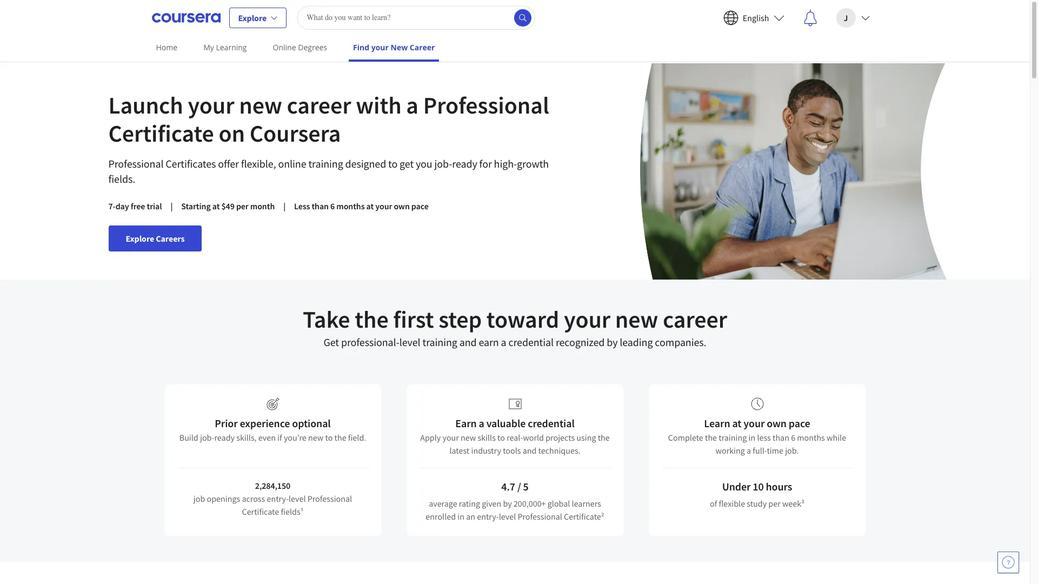Task type: vqa. For each thing, say whether or not it's contained in the screenshot.
3rd stars from the bottom of the page
no



Task type: locate. For each thing, give the bounding box(es) containing it.
1 horizontal spatial to
[[388, 157, 398, 170]]

0 vertical spatial job-
[[435, 157, 452, 170]]

the inside take the first step toward your new career get professional-level training and earn a credential recognized by leading companies.
[[355, 304, 389, 334]]

0 horizontal spatial ready
[[214, 432, 235, 443]]

and inside take the first step toward your new career get professional-level training and earn a credential recognized by leading companies.
[[459, 335, 477, 349]]

2 horizontal spatial at
[[732, 416, 742, 430]]

1 horizontal spatial own
[[767, 416, 787, 430]]

career
[[410, 42, 435, 52]]

given
[[482, 498, 501, 509]]

1 vertical spatial level
[[289, 493, 306, 504]]

None search field
[[298, 6, 535, 29]]

the inside prior experience optional build job-ready skills, even if you're new to the field.
[[334, 432, 346, 443]]

with
[[356, 90, 402, 120]]

certificate inside launch your new career with a professional certificate on coursera
[[108, 118, 214, 148]]

skills,
[[236, 432, 257, 443]]

offer
[[218, 157, 239, 170]]

than up time
[[773, 432, 789, 443]]

explore inside popup button
[[238, 12, 267, 23]]

explore left careers
[[126, 233, 154, 244]]

the
[[355, 304, 389, 334], [334, 432, 346, 443], [598, 432, 610, 443], [705, 432, 717, 443]]

the left field.
[[334, 432, 346, 443]]

0 vertical spatial training
[[308, 157, 343, 170]]

2 horizontal spatial training
[[719, 432, 747, 443]]

certificate inside the '2,284,150 job openings across entry-level professional certificate fields¹'
[[242, 506, 279, 517]]

1 horizontal spatial entry-
[[477, 511, 499, 522]]

0 vertical spatial career
[[287, 90, 351, 120]]

and down 'world'
[[523, 445, 537, 456]]

help center image
[[1002, 556, 1015, 569]]

your inside learn at your own pace complete the training in less than 6 months while working a full-time job.
[[744, 416, 765, 430]]

the down learn at the bottom
[[705, 432, 717, 443]]

training up working
[[719, 432, 747, 443]]

own down get
[[394, 201, 410, 211]]

training right online
[[308, 157, 343, 170]]

per
[[236, 201, 249, 211], [769, 498, 781, 509]]

certificate down across
[[242, 506, 279, 517]]

0 horizontal spatial than
[[312, 201, 329, 211]]

0 vertical spatial months
[[336, 201, 365, 211]]

at down designed
[[366, 201, 374, 211]]

0 vertical spatial by
[[607, 335, 618, 349]]

1 vertical spatial training
[[423, 335, 457, 349]]

prior experience optional build job-ready skills, even if you're new to the field.
[[179, 416, 366, 443]]

1 horizontal spatial per
[[769, 498, 781, 509]]

than inside learn at your own pace complete the training in less than 6 months while working a full-time job.
[[773, 432, 789, 443]]

level inside 4.7 / 5 average rating given by 200,000+ global learners enrolled in an entry-level professional certificate²
[[499, 511, 516, 522]]

your inside launch your new career with a professional certificate on coursera
[[188, 90, 234, 120]]

apply
[[420, 432, 441, 443]]

career
[[287, 90, 351, 120], [663, 304, 727, 334]]

0 horizontal spatial certificate
[[108, 118, 214, 148]]

new
[[239, 90, 282, 120], [615, 304, 658, 334], [308, 432, 324, 443], [461, 432, 476, 443]]

pace inside learn at your own pace complete the training in less than 6 months while working a full-time job.
[[789, 416, 810, 430]]

0 horizontal spatial training
[[308, 157, 343, 170]]

job- inside 'professional certificates offer flexible, online training designed to get you job-ready for high-growth fields.'
[[435, 157, 452, 170]]

0 horizontal spatial pace
[[411, 201, 429, 211]]

0 vertical spatial certificate
[[108, 118, 214, 148]]

a left full-
[[747, 445, 751, 456]]

training inside learn at your own pace complete the training in less than 6 months while working a full-time job.
[[719, 432, 747, 443]]

prior
[[215, 416, 238, 430]]

a up skills
[[479, 416, 484, 430]]

1 vertical spatial than
[[773, 432, 789, 443]]

entry- inside the '2,284,150 job openings across entry-level professional certificate fields¹'
[[267, 493, 289, 504]]

0 vertical spatial explore
[[238, 12, 267, 23]]

industry
[[471, 445, 501, 456]]

1 horizontal spatial than
[[773, 432, 789, 443]]

0 horizontal spatial per
[[236, 201, 249, 211]]

full-
[[753, 445, 767, 456]]

1 vertical spatial certificate
[[242, 506, 279, 517]]

in left the an
[[458, 511, 465, 522]]

5
[[523, 480, 529, 493]]

credential down toward
[[509, 335, 554, 349]]

1 vertical spatial career
[[663, 304, 727, 334]]

1 horizontal spatial by
[[607, 335, 618, 349]]

average
[[429, 498, 457, 509]]

1 horizontal spatial and
[[523, 445, 537, 456]]

new inside launch your new career with a professional certificate on coursera
[[239, 90, 282, 120]]

a right with in the top left of the page
[[406, 90, 419, 120]]

than
[[312, 201, 329, 211], [773, 432, 789, 443]]

to left get
[[388, 157, 398, 170]]

1 horizontal spatial level
[[399, 335, 421, 349]]

earn
[[479, 335, 499, 349]]

1 horizontal spatial months
[[797, 432, 825, 443]]

entry- inside 4.7 / 5 average rating given by 200,000+ global learners enrolled in an entry-level professional certificate²
[[477, 511, 499, 522]]

to
[[388, 157, 398, 170], [325, 432, 333, 443], [498, 432, 505, 443]]

1 vertical spatial in
[[458, 511, 465, 522]]

0 horizontal spatial months
[[336, 201, 365, 211]]

certificate up certificates
[[108, 118, 214, 148]]

credential
[[509, 335, 554, 349], [528, 416, 575, 430]]

careers
[[156, 233, 185, 244]]

degrees
[[298, 42, 327, 52]]

0 vertical spatial pace
[[411, 201, 429, 211]]

explore
[[238, 12, 267, 23], [126, 233, 154, 244]]

in left less
[[749, 432, 756, 443]]

time
[[767, 445, 784, 456]]

months up "job."
[[797, 432, 825, 443]]

entry- down given
[[477, 511, 499, 522]]

rating
[[459, 498, 480, 509]]

job- right you
[[435, 157, 452, 170]]

6 up "job."
[[791, 432, 796, 443]]

free
[[131, 201, 145, 211]]

fields.
[[108, 172, 135, 185]]

1 vertical spatial 6
[[791, 432, 796, 443]]

get
[[324, 335, 339, 349]]

0 horizontal spatial entry-
[[267, 493, 289, 504]]

0 horizontal spatial own
[[394, 201, 410, 211]]

1 horizontal spatial explore
[[238, 12, 267, 23]]

per inside the under 10 hours of flexible study per week³
[[769, 498, 781, 509]]

hours
[[766, 480, 792, 493]]

online
[[278, 157, 306, 170]]

tools
[[503, 445, 521, 456]]

0 horizontal spatial by
[[503, 498, 512, 509]]

in
[[749, 432, 756, 443], [458, 511, 465, 522]]

0 vertical spatial entry-
[[267, 493, 289, 504]]

1 vertical spatial pace
[[789, 416, 810, 430]]

launch your new career with a professional certificate on coursera
[[108, 90, 549, 148]]

global
[[548, 498, 570, 509]]

explore careers
[[126, 233, 185, 244]]

0 vertical spatial per
[[236, 201, 249, 211]]

and left earn
[[459, 335, 477, 349]]

to inside 'professional certificates offer flexible, online training designed to get you job-ready for high-growth fields.'
[[388, 157, 398, 170]]

6 down 'professional certificates offer flexible, online training designed to get you job-ready for high-growth fields.' at the top
[[330, 201, 335, 211]]

own up less
[[767, 416, 787, 430]]

0 horizontal spatial in
[[458, 511, 465, 522]]

0 horizontal spatial to
[[325, 432, 333, 443]]

professional
[[423, 90, 549, 120], [108, 157, 164, 170], [308, 493, 352, 504], [518, 511, 562, 522]]

pace up "job."
[[789, 416, 810, 430]]

level down given
[[499, 511, 516, 522]]

months
[[336, 201, 365, 211], [797, 432, 825, 443]]

months inside learn at your own pace complete the training in less than 6 months while working a full-time job.
[[797, 432, 825, 443]]

1 horizontal spatial training
[[423, 335, 457, 349]]

certificate
[[108, 118, 214, 148], [242, 506, 279, 517]]

What do you want to learn? text field
[[298, 6, 535, 29]]

level up fields¹
[[289, 493, 306, 504]]

a right earn
[[501, 335, 506, 349]]

per right $49
[[236, 201, 249, 211]]

ready left for
[[452, 157, 477, 170]]

pace down you
[[411, 201, 429, 211]]

2 vertical spatial training
[[719, 432, 747, 443]]

at inside learn at your own pace complete the training in less than 6 months while working a full-time job.
[[732, 416, 742, 430]]

you
[[416, 157, 432, 170]]

by left leading on the right
[[607, 335, 618, 349]]

at right learn at the bottom
[[732, 416, 742, 430]]

own inside learn at your own pace complete the training in less than 6 months while working a full-time job.
[[767, 416, 787, 430]]

1 horizontal spatial in
[[749, 432, 756, 443]]

by right given
[[503, 498, 512, 509]]

explore up learning on the top left of page
[[238, 12, 267, 23]]

working
[[716, 445, 745, 456]]

1 horizontal spatial at
[[366, 201, 374, 211]]

j
[[844, 12, 848, 23]]

to inside prior experience optional build job-ready skills, even if you're new to the field.
[[325, 432, 333, 443]]

at
[[212, 201, 220, 211], [366, 201, 374, 211], [732, 416, 742, 430]]

2 vertical spatial level
[[499, 511, 516, 522]]

2 horizontal spatial level
[[499, 511, 516, 522]]

1 horizontal spatial job-
[[435, 157, 452, 170]]

per down hours
[[769, 498, 781, 509]]

learn
[[704, 416, 730, 430]]

ready down prior
[[214, 432, 235, 443]]

10
[[753, 480, 764, 493]]

1 vertical spatial per
[[769, 498, 781, 509]]

in inside learn at your own pace complete the training in less than 6 months while working a full-time job.
[[749, 432, 756, 443]]

ready inside prior experience optional build job-ready skills, even if you're new to the field.
[[214, 432, 235, 443]]

certificate for 2,284,150
[[242, 506, 279, 517]]

0 horizontal spatial explore
[[126, 233, 154, 244]]

0 horizontal spatial job-
[[200, 432, 214, 443]]

credential up projects
[[528, 416, 575, 430]]

across
[[242, 493, 265, 504]]

earn a valuable credential apply your new skills to real-world projects using the latest industry tools and techniques.
[[420, 416, 610, 456]]

at left $49
[[212, 201, 220, 211]]

professional inside launch your new career with a professional certificate on coursera
[[423, 90, 549, 120]]

month | less
[[250, 201, 310, 211]]

recognized
[[556, 335, 605, 349]]

training inside 'professional certificates offer flexible, online training designed to get you job-ready for high-growth fields.'
[[308, 157, 343, 170]]

take
[[303, 304, 350, 334]]

1 vertical spatial ready
[[214, 432, 235, 443]]

0 horizontal spatial level
[[289, 493, 306, 504]]

1 vertical spatial months
[[797, 432, 825, 443]]

the inside earn a valuable credential apply your new skills to real-world projects using the latest industry tools and techniques.
[[598, 432, 610, 443]]

learners
[[572, 498, 601, 509]]

1 horizontal spatial career
[[663, 304, 727, 334]]

level down 'first'
[[399, 335, 421, 349]]

earn
[[455, 416, 477, 430]]

1 vertical spatial entry-
[[477, 511, 499, 522]]

4.7 / 5 average rating given by 200,000+ global learners enrolled in an entry-level professional certificate²
[[426, 480, 604, 522]]

0 horizontal spatial career
[[287, 90, 351, 120]]

new
[[391, 42, 408, 52]]

training inside take the first step toward your new career get professional-level training and earn a credential recognized by leading companies.
[[423, 335, 457, 349]]

months down 'professional certificates offer flexible, online training designed to get you job-ready for high-growth fields.' at the top
[[336, 201, 365, 211]]

0 vertical spatial and
[[459, 335, 477, 349]]

to inside earn a valuable credential apply your new skills to real-world projects using the latest industry tools and techniques.
[[498, 432, 505, 443]]

you're
[[284, 432, 307, 443]]

training down step
[[423, 335, 457, 349]]

0 vertical spatial credential
[[509, 335, 554, 349]]

to down optional
[[325, 432, 333, 443]]

1 horizontal spatial pace
[[789, 416, 810, 430]]

by
[[607, 335, 618, 349], [503, 498, 512, 509]]

1 vertical spatial job-
[[200, 432, 214, 443]]

1 vertical spatial own
[[767, 416, 787, 430]]

your inside take the first step toward your new career get professional-level training and earn a credential recognized by leading companies.
[[564, 304, 611, 334]]

than down 'professional certificates offer flexible, online training designed to get you job-ready for high-growth fields.' at the top
[[312, 201, 329, 211]]

1 vertical spatial and
[[523, 445, 537, 456]]

1 vertical spatial credential
[[528, 416, 575, 430]]

6 inside learn at your own pace complete the training in less than 6 months while working a full-time job.
[[791, 432, 796, 443]]

professional inside 4.7 / 5 average rating given by 200,000+ global learners enrolled in an entry-level professional certificate²
[[518, 511, 562, 522]]

the right the using
[[598, 432, 610, 443]]

to left the real-
[[498, 432, 505, 443]]

professional inside 'professional certificates offer flexible, online training designed to get you job-ready for high-growth fields.'
[[108, 157, 164, 170]]

0 vertical spatial than
[[312, 201, 329, 211]]

1 vertical spatial explore
[[126, 233, 154, 244]]

2 horizontal spatial to
[[498, 432, 505, 443]]

0 horizontal spatial 6
[[330, 201, 335, 211]]

1 horizontal spatial 6
[[791, 432, 796, 443]]

entry- down the 2,284,150
[[267, 493, 289, 504]]

0 horizontal spatial and
[[459, 335, 477, 349]]

1 horizontal spatial certificate
[[242, 506, 279, 517]]

take the first step toward your new career get professional-level training and earn a credential recognized by leading companies.
[[303, 304, 727, 349]]

0 vertical spatial ready
[[452, 157, 477, 170]]

1 horizontal spatial ready
[[452, 157, 477, 170]]

0 vertical spatial level
[[399, 335, 421, 349]]

enrolled
[[426, 511, 456, 522]]

0 vertical spatial in
[[749, 432, 756, 443]]

certificate²
[[564, 511, 604, 522]]

job- right build
[[200, 432, 214, 443]]

1 vertical spatial by
[[503, 498, 512, 509]]

a
[[406, 90, 419, 120], [501, 335, 506, 349], [479, 416, 484, 430], [747, 445, 751, 456]]

the up professional-
[[355, 304, 389, 334]]



Task type: describe. For each thing, give the bounding box(es) containing it.
professional-
[[341, 335, 399, 349]]

real-
[[507, 432, 523, 443]]

a inside launch your new career with a professional certificate on coursera
[[406, 90, 419, 120]]

explore for explore
[[238, 12, 267, 23]]

on
[[219, 118, 245, 148]]

under 10 hours of flexible study per week³
[[710, 480, 805, 509]]

step
[[439, 304, 482, 334]]

job
[[194, 493, 205, 504]]

if
[[277, 432, 282, 443]]

credential inside take the first step toward your new career get professional-level training and earn a credential recognized by leading companies.
[[509, 335, 554, 349]]

explore button
[[229, 7, 287, 28]]

new inside prior experience optional build job-ready skills, even if you're new to the field.
[[308, 432, 324, 443]]

optional
[[292, 416, 331, 430]]

online degrees link
[[269, 35, 332, 59]]

professional inside the '2,284,150 job openings across entry-level professional certificate fields¹'
[[308, 493, 352, 504]]

and inside earn a valuable credential apply your new skills to real-world projects using the latest industry tools and techniques.
[[523, 445, 537, 456]]

job.
[[785, 445, 799, 456]]

study
[[747, 498, 767, 509]]

world
[[523, 432, 544, 443]]

launch
[[108, 90, 183, 120]]

find your new career link
[[349, 35, 439, 62]]

an
[[466, 511, 475, 522]]

skills
[[478, 432, 496, 443]]

2,284,150 job openings across entry-level professional certificate fields¹
[[194, 480, 352, 517]]

for
[[479, 157, 492, 170]]

complete
[[668, 432, 703, 443]]

companies.
[[655, 335, 707, 349]]

my learning link
[[199, 35, 251, 59]]

leading
[[620, 335, 653, 349]]

valuable
[[486, 416, 526, 430]]

my learning
[[203, 42, 247, 52]]

explore careers link
[[108, 225, 202, 251]]

of
[[710, 498, 717, 509]]

ready inside 'professional certificates offer flexible, online training designed to get you job-ready for high-growth fields.'
[[452, 157, 477, 170]]

learn at your own pace complete the training in less than 6 months while working a full-time job.
[[668, 416, 846, 456]]

field.
[[348, 432, 366, 443]]

latest
[[450, 445, 470, 456]]

in inside 4.7 / 5 average rating given by 200,000+ global learners enrolled in an entry-level professional certificate²
[[458, 511, 465, 522]]

while
[[827, 432, 846, 443]]

online
[[273, 42, 296, 52]]

per for free
[[236, 201, 249, 211]]

/
[[517, 480, 521, 493]]

high-
[[494, 157, 517, 170]]

using
[[577, 432, 596, 443]]

find your new career
[[353, 42, 435, 52]]

your inside earn a valuable credential apply your new skills to real-world projects using the latest industry tools and techniques.
[[443, 432, 459, 443]]

professional certificates offer flexible, online training designed to get you job-ready for high-growth fields.
[[108, 157, 549, 185]]

first
[[393, 304, 434, 334]]

projects
[[546, 432, 575, 443]]

the inside learn at your own pace complete the training in less than 6 months while working a full-time job.
[[705, 432, 717, 443]]

0 vertical spatial own
[[394, 201, 410, 211]]

techniques.
[[538, 445, 581, 456]]

level inside the '2,284,150 job openings across entry-level professional certificate fields¹'
[[289, 493, 306, 504]]

explore for explore careers
[[126, 233, 154, 244]]

day
[[116, 201, 129, 211]]

fields¹
[[281, 506, 304, 517]]

credential inside earn a valuable credential apply your new skills to real-world projects using the latest industry tools and techniques.
[[528, 416, 575, 430]]

flexible,
[[241, 157, 276, 170]]

home
[[156, 42, 177, 52]]

2,284,150
[[255, 480, 290, 491]]

j button
[[828, 0, 878, 35]]

growth
[[517, 157, 549, 170]]

7-
[[108, 201, 116, 211]]

my
[[203, 42, 214, 52]]

by inside 4.7 / 5 average rating given by 200,000+ global learners enrolled in an entry-level professional certificate²
[[503, 498, 512, 509]]

0 vertical spatial 6
[[330, 201, 335, 211]]

new inside take the first step toward your new career get professional-level training and earn a credential recognized by leading companies.
[[615, 304, 658, 334]]

0 horizontal spatial at
[[212, 201, 220, 211]]

less
[[757, 432, 771, 443]]

home link
[[152, 35, 182, 59]]

career inside launch your new career with a professional certificate on coursera
[[287, 90, 351, 120]]

career inside take the first step toward your new career get professional-level training and earn a credential recognized by leading companies.
[[663, 304, 727, 334]]

$49
[[221, 201, 235, 211]]

job- inside prior experience optional build job-ready skills, even if you're new to the field.
[[200, 432, 214, 443]]

by inside take the first step toward your new career get professional-level training and earn a credential recognized by leading companies.
[[607, 335, 618, 349]]

a inside learn at your own pace complete the training in less than 6 months while working a full-time job.
[[747, 445, 751, 456]]

even
[[258, 432, 276, 443]]

designed
[[345, 157, 386, 170]]

certificate for launch
[[108, 118, 214, 148]]

get
[[400, 157, 414, 170]]

coursera image
[[152, 9, 220, 26]]

new inside earn a valuable credential apply your new skills to real-world projects using the latest industry tools and techniques.
[[461, 432, 476, 443]]

find
[[353, 42, 369, 52]]

200,000+
[[514, 498, 546, 509]]

a inside earn a valuable credential apply your new skills to real-world projects using the latest industry tools and techniques.
[[479, 416, 484, 430]]

7-day free trial | starting at $49 per month | less than 6 months at your own pace
[[108, 201, 429, 211]]

toward
[[487, 304, 559, 334]]

english button
[[715, 0, 793, 35]]

a inside take the first step toward your new career get professional-level training and earn a credential recognized by leading companies.
[[501, 335, 506, 349]]

experience
[[240, 416, 290, 430]]

level inside take the first step toward your new career get professional-level training and earn a credential recognized by leading companies.
[[399, 335, 421, 349]]

per for hours
[[769, 498, 781, 509]]

coursera
[[250, 118, 341, 148]]

trial | starting
[[147, 201, 211, 211]]

learning
[[216, 42, 247, 52]]

certificates
[[166, 157, 216, 170]]

openings
[[207, 493, 240, 504]]

flexible
[[719, 498, 745, 509]]



